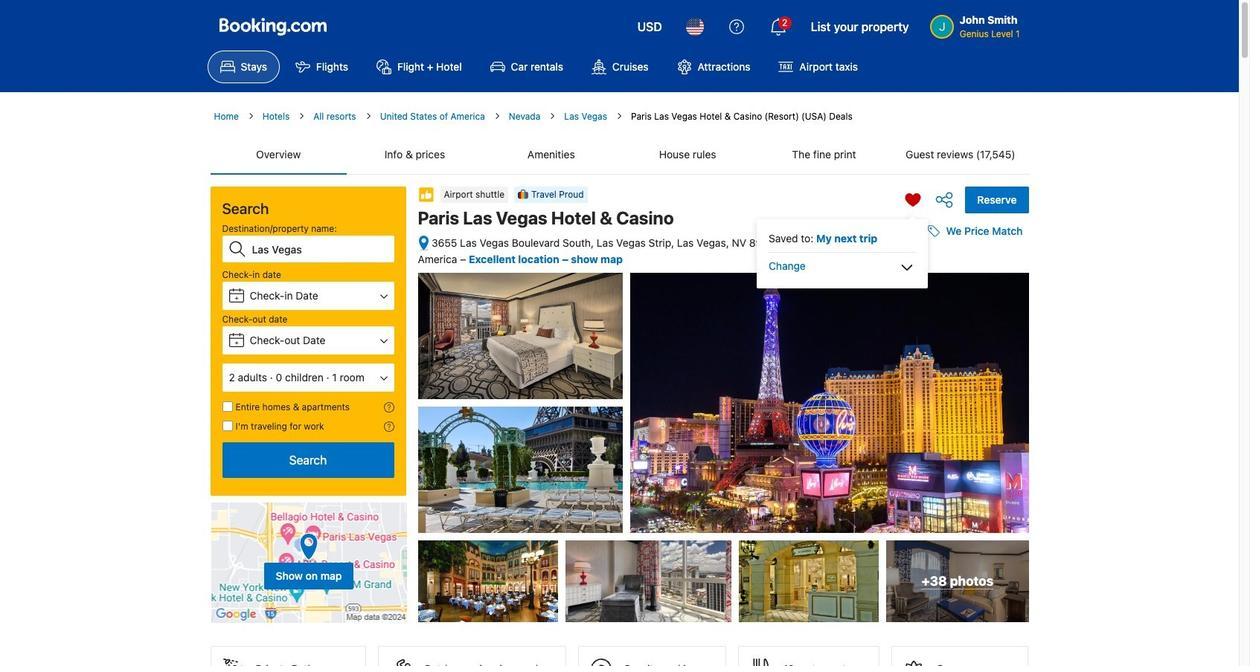 Task type: vqa. For each thing, say whether or not it's contained in the screenshot.
WE'LL SHOW YOU STAYS WHERE YOU CAN HAVE THE ENTIRE PLACE TO YOURSELF "image"
yes



Task type: describe. For each thing, give the bounding box(es) containing it.
your account menu john smith genius level 1 element
[[930, 13, 1020, 41]]

we'll show you stays where you can have the entire place to yourself image
[[384, 403, 394, 413]]

we'll show you stays where you can have the entire place to yourself image
[[384, 403, 394, 413]]

click to open map view image
[[418, 235, 429, 252]]

if you select this option, we'll show you popular business travel features like breakfast, wifi and free parking. image
[[384, 422, 394, 432]]

previous image
[[834, 373, 852, 391]]

next image
[[1004, 373, 1021, 391]]

Where are you going? field
[[246, 236, 394, 263]]



Task type: locate. For each thing, give the bounding box(es) containing it.
scored 9.2 element
[[990, 458, 1014, 482]]

if you select this option, we'll show you popular business travel features like breakfast, wifi and free parking. image
[[384, 422, 394, 432]]

booking.com image
[[219, 18, 326, 36]]

section
[[204, 175, 412, 624]]



